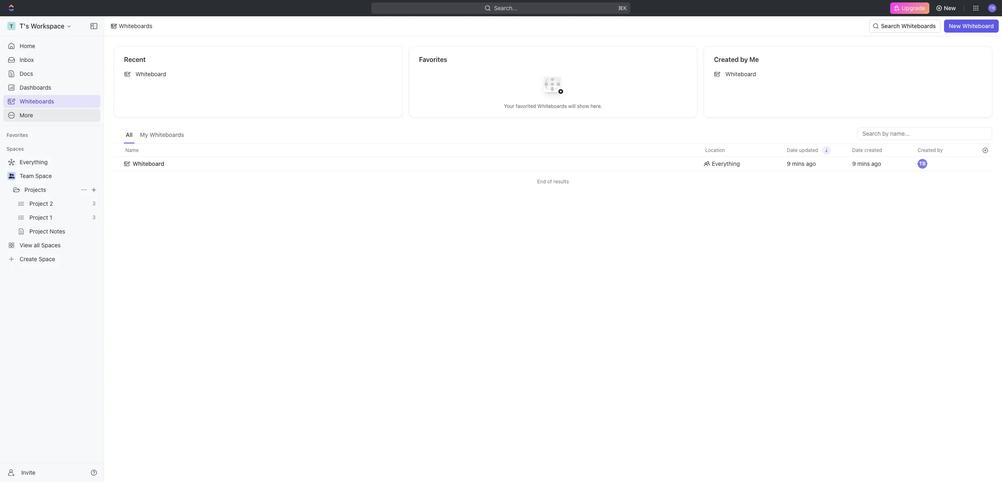Task type: describe. For each thing, give the bounding box(es) containing it.
my whiteboards button
[[138, 127, 186, 144]]

2 mins from the left
[[857, 160, 870, 167]]

will
[[568, 103, 576, 109]]

created by
[[918, 147, 943, 153]]

project for project 1
[[29, 214, 48, 221]]

tyler black, , element
[[918, 159, 927, 169]]

notes
[[50, 228, 65, 235]]

all
[[34, 242, 40, 249]]

team
[[20, 173, 34, 180]]

of
[[547, 179, 552, 185]]

date created
[[852, 147, 882, 153]]

date for date updated
[[787, 147, 798, 153]]

home
[[20, 42, 35, 49]]

results
[[553, 179, 569, 185]]

whiteboard inside "button"
[[133, 160, 164, 167]]

view all spaces link
[[3, 239, 99, 252]]

whiteboard down created by me
[[725, 71, 756, 78]]

created by me
[[714, 56, 759, 63]]

favorites button
[[3, 131, 31, 140]]

whiteboard link for created by me
[[711, 68, 985, 81]]

t's workspace
[[20, 22, 64, 30]]

3 for 1
[[92, 215, 96, 221]]

upgrade
[[902, 4, 925, 11]]

new for new
[[944, 4, 956, 11]]

user group image
[[8, 174, 14, 179]]

everything inside row
[[712, 160, 740, 167]]

whiteboards down upgrade
[[901, 22, 936, 29]]

upgrade link
[[890, 2, 929, 14]]

all button
[[124, 127, 135, 144]]

my whiteboards
[[140, 131, 184, 138]]

end
[[537, 179, 546, 185]]

t's
[[20, 22, 29, 30]]

1 ago from the left
[[806, 160, 816, 167]]

view all spaces
[[20, 242, 61, 249]]

2 9 from the left
[[852, 160, 856, 167]]

created for created by me
[[714, 56, 739, 63]]

2
[[50, 200, 53, 207]]

everything link
[[3, 156, 99, 169]]

docs link
[[3, 67, 100, 80]]

cell inside row
[[978, 157, 992, 171]]

whiteboard down recent
[[136, 71, 166, 78]]

more
[[20, 112, 33, 119]]

project 2 link
[[29, 198, 89, 211]]

everything inside sidebar navigation
[[20, 159, 48, 166]]

new whiteboard
[[949, 22, 994, 29]]

t's workspace, , element
[[7, 22, 16, 30]]

your favorited whiteboards will show here.
[[504, 103, 602, 109]]

1
[[50, 214, 52, 221]]

t
[[10, 23, 13, 29]]

2 9 mins ago from the left
[[852, 160, 881, 167]]

project for project notes
[[29, 228, 48, 235]]

0 vertical spatial spaces
[[7, 146, 24, 152]]

tree inside sidebar navigation
[[3, 156, 100, 266]]

new whiteboard button
[[944, 20, 999, 33]]

view
[[20, 242, 32, 249]]

create space link
[[3, 253, 99, 266]]

show
[[577, 103, 589, 109]]

1 mins from the left
[[792, 160, 805, 167]]

whiteboard button
[[119, 156, 696, 172]]

project 1 link
[[29, 211, 89, 224]]

workspace
[[31, 22, 64, 30]]

whiteboards inside tab list
[[150, 131, 184, 138]]

team space link
[[20, 170, 99, 183]]

inbox link
[[3, 53, 100, 67]]

whiteboards inside sidebar navigation
[[20, 98, 54, 105]]

tab list containing all
[[124, 127, 186, 144]]

search whiteboards
[[881, 22, 936, 29]]



Task type: locate. For each thing, give the bounding box(es) containing it.
team space
[[20, 173, 52, 180]]

whiteboard link
[[121, 68, 395, 81], [711, 68, 985, 81]]

1 whiteboard link from the left
[[121, 68, 395, 81]]

project notes
[[29, 228, 65, 235]]

1 3 from the top
[[92, 201, 96, 207]]

1 horizontal spatial 9 mins ago
[[852, 160, 881, 167]]

whiteboard down tb dropdown button
[[962, 22, 994, 29]]

date left created
[[852, 147, 863, 153]]

favorited
[[516, 103, 536, 109]]

project 1
[[29, 214, 52, 221]]

me
[[749, 56, 759, 63]]

project inside the project notes link
[[29, 228, 48, 235]]

0 vertical spatial new
[[944, 4, 956, 11]]

project inside project 1 link
[[29, 214, 48, 221]]

1 horizontal spatial 9
[[852, 160, 856, 167]]

end of results
[[537, 179, 569, 185]]

3 for 2
[[92, 201, 96, 207]]

0 horizontal spatial 9 mins ago
[[787, 160, 816, 167]]

whiteboards
[[119, 22, 152, 29], [901, 22, 936, 29], [20, 98, 54, 105], [537, 103, 567, 109], [150, 131, 184, 138]]

dashboards
[[20, 84, 51, 91]]

spaces inside tree
[[41, 242, 61, 249]]

whiteboard down the name
[[133, 160, 164, 167]]

my
[[140, 131, 148, 138]]

date left updated
[[787, 147, 798, 153]]

0 vertical spatial favorites
[[419, 56, 447, 63]]

tree containing everything
[[3, 156, 100, 266]]

ago
[[806, 160, 816, 167], [871, 160, 881, 167]]

1 date from the left
[[787, 147, 798, 153]]

0 horizontal spatial everything
[[20, 159, 48, 166]]

project inside 'project 2' link
[[29, 200, 48, 207]]

whiteboards down dashboards
[[20, 98, 54, 105]]

tb button
[[986, 2, 999, 15]]

0 horizontal spatial created
[[714, 56, 739, 63]]

2 row from the top
[[114, 156, 992, 172]]

1 horizontal spatial favorites
[[419, 56, 447, 63]]

space
[[35, 173, 52, 180], [39, 256, 55, 263]]

table
[[114, 144, 992, 172]]

2 ago from the left
[[871, 160, 881, 167]]

tb up the new whiteboard
[[990, 5, 995, 10]]

1 horizontal spatial created
[[918, 147, 936, 153]]

ago down created
[[871, 160, 881, 167]]

tb
[[990, 5, 995, 10], [919, 161, 926, 167]]

new for new whiteboard
[[949, 22, 961, 29]]

space for create space
[[39, 256, 55, 263]]

0 horizontal spatial favorites
[[7, 132, 28, 138]]

search...
[[494, 4, 518, 11]]

date inside button
[[852, 147, 863, 153]]

row containing whiteboard
[[114, 156, 992, 172]]

tb inside the tyler black, , element
[[919, 161, 926, 167]]

ago down updated
[[806, 160, 816, 167]]

spaces
[[7, 146, 24, 152], [41, 242, 61, 249]]

created
[[864, 147, 882, 153]]

here.
[[590, 103, 602, 109]]

tb inside dropdown button
[[990, 5, 995, 10]]

created
[[714, 56, 739, 63], [918, 147, 936, 153]]

1 project from the top
[[29, 200, 48, 207]]

location
[[705, 147, 725, 153]]

3 project from the top
[[29, 228, 48, 235]]

name
[[125, 147, 139, 153]]

2 date from the left
[[852, 147, 863, 153]]

dashboards link
[[3, 81, 100, 94]]

9 down "date created" button
[[852, 160, 856, 167]]

0 horizontal spatial date
[[787, 147, 798, 153]]

project notes link
[[29, 225, 99, 238]]

search
[[881, 22, 900, 29]]

0 vertical spatial created
[[714, 56, 739, 63]]

date inside button
[[787, 147, 798, 153]]

1 vertical spatial favorites
[[7, 132, 28, 138]]

created up the tyler black, , element
[[918, 147, 936, 153]]

1 vertical spatial created
[[918, 147, 936, 153]]

whiteboards right my
[[150, 131, 184, 138]]

inbox
[[20, 56, 34, 63]]

9 mins ago down date updated
[[787, 160, 816, 167]]

1 vertical spatial spaces
[[41, 242, 61, 249]]

project left 2
[[29, 200, 48, 207]]

project
[[29, 200, 48, 207], [29, 214, 48, 221], [29, 228, 48, 235]]

1 vertical spatial space
[[39, 256, 55, 263]]

by for created by me
[[740, 56, 748, 63]]

whiteboards link
[[3, 95, 100, 108]]

docs
[[20, 70, 33, 77]]

no favorited whiteboards image
[[537, 70, 569, 103]]

new
[[944, 4, 956, 11], [949, 22, 961, 29]]

2 3 from the top
[[92, 215, 96, 221]]

everything up the "team space"
[[20, 159, 48, 166]]

9 down date updated
[[787, 160, 791, 167]]

your
[[504, 103, 514, 109]]

recent
[[124, 56, 146, 63]]

by down the search by name... text box
[[937, 147, 943, 153]]

space down everything link
[[35, 173, 52, 180]]

1 vertical spatial tb
[[919, 161, 926, 167]]

0 horizontal spatial whiteboard link
[[121, 68, 395, 81]]

1 vertical spatial 3
[[92, 215, 96, 221]]

0 vertical spatial 3
[[92, 201, 96, 207]]

2 whiteboard link from the left
[[711, 68, 985, 81]]

by
[[740, 56, 748, 63], [937, 147, 943, 153]]

new up the new whiteboard
[[944, 4, 956, 11]]

row containing name
[[114, 144, 992, 157]]

tab list
[[124, 127, 186, 144]]

3 up the project notes link
[[92, 215, 96, 221]]

1 vertical spatial new
[[949, 22, 961, 29]]

new inside 'new whiteboard' button
[[949, 22, 961, 29]]

project 2
[[29, 200, 53, 207]]

1 vertical spatial project
[[29, 214, 48, 221]]

cell
[[978, 157, 992, 171]]

all
[[126, 131, 133, 138]]

0 horizontal spatial spaces
[[7, 146, 24, 152]]

created for created by
[[918, 147, 936, 153]]

new inside new "button"
[[944, 4, 956, 11]]

whiteboards left will
[[537, 103, 567, 109]]

2 vertical spatial project
[[29, 228, 48, 235]]

1 9 mins ago from the left
[[787, 160, 816, 167]]

favorites
[[419, 56, 447, 63], [7, 132, 28, 138]]

updated
[[799, 147, 818, 153]]

new down new "button"
[[949, 22, 961, 29]]

row
[[114, 144, 992, 157], [114, 156, 992, 172]]

space for team space
[[35, 173, 52, 180]]

3 right 'project 2' link
[[92, 201, 96, 207]]

1 horizontal spatial mins
[[857, 160, 870, 167]]

1 horizontal spatial whiteboard link
[[711, 68, 985, 81]]

everything down location
[[712, 160, 740, 167]]

1 horizontal spatial spaces
[[41, 242, 61, 249]]

favorites inside button
[[7, 132, 28, 138]]

sidebar navigation
[[0, 16, 106, 483]]

tb down created by
[[919, 161, 926, 167]]

date updated
[[787, 147, 818, 153]]

search whiteboards button
[[870, 20, 941, 33]]

Search by name... text field
[[862, 128, 987, 140]]

0 horizontal spatial mins
[[792, 160, 805, 167]]

whiteboards up recent
[[119, 22, 152, 29]]

mins
[[792, 160, 805, 167], [857, 160, 870, 167]]

whiteboard link for recent
[[121, 68, 395, 81]]

tree
[[3, 156, 100, 266]]

project left 1
[[29, 214, 48, 221]]

date for date created
[[852, 147, 863, 153]]

whiteboard
[[962, 22, 994, 29], [136, 71, 166, 78], [725, 71, 756, 78], [133, 160, 164, 167]]

create space
[[20, 256, 55, 263]]

whiteboard inside button
[[962, 22, 994, 29]]

date created button
[[847, 144, 887, 157]]

spaces down favorites button
[[7, 146, 24, 152]]

1 horizontal spatial ago
[[871, 160, 881, 167]]

create
[[20, 256, 37, 263]]

0 vertical spatial space
[[35, 173, 52, 180]]

mins down date updated
[[792, 160, 805, 167]]

projects
[[24, 187, 46, 193]]

project up view all spaces
[[29, 228, 48, 235]]

1 9 from the left
[[787, 160, 791, 167]]

1 horizontal spatial everything
[[712, 160, 740, 167]]

1 vertical spatial by
[[937, 147, 943, 153]]

by inside row
[[937, 147, 943, 153]]

by for created by
[[937, 147, 943, 153]]

0 horizontal spatial tb
[[919, 161, 926, 167]]

more button
[[3, 109, 100, 122]]

1 horizontal spatial date
[[852, 147, 863, 153]]

1 row from the top
[[114, 144, 992, 157]]

date
[[787, 147, 798, 153], [852, 147, 863, 153]]

spaces up create space link
[[41, 242, 61, 249]]

new button
[[933, 2, 961, 15]]

9 mins ago down "date created" button
[[852, 160, 881, 167]]

0 horizontal spatial 9
[[787, 160, 791, 167]]

created left the me
[[714, 56, 739, 63]]

0 vertical spatial tb
[[990, 5, 995, 10]]

home link
[[3, 40, 100, 53]]

projects link
[[24, 184, 78, 197]]

9
[[787, 160, 791, 167], [852, 160, 856, 167]]

0 vertical spatial by
[[740, 56, 748, 63]]

by left the me
[[740, 56, 748, 63]]

everything
[[20, 159, 48, 166], [712, 160, 740, 167]]

space down view all spaces link
[[39, 256, 55, 263]]

1 horizontal spatial tb
[[990, 5, 995, 10]]

0 horizontal spatial ago
[[806, 160, 816, 167]]

invite
[[21, 470, 35, 477]]

project for project 2
[[29, 200, 48, 207]]

0 vertical spatial project
[[29, 200, 48, 207]]

3
[[92, 201, 96, 207], [92, 215, 96, 221]]

9 mins ago
[[787, 160, 816, 167], [852, 160, 881, 167]]

⌘k
[[618, 4, 627, 11]]

1 horizontal spatial by
[[937, 147, 943, 153]]

table containing whiteboard
[[114, 144, 992, 172]]

date updated button
[[782, 144, 831, 157]]

2 project from the top
[[29, 214, 48, 221]]

mins down "date created" button
[[857, 160, 870, 167]]

0 horizontal spatial by
[[740, 56, 748, 63]]



Task type: vqa. For each thing, say whether or not it's contained in the screenshot.
"search tasks..." text field
no



